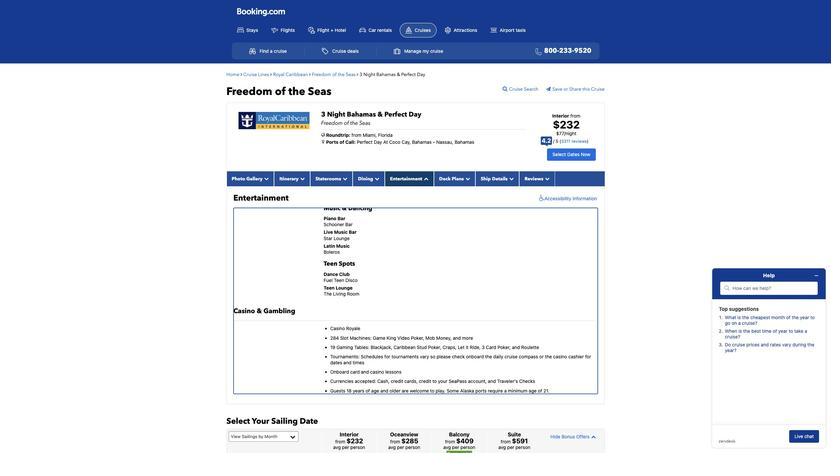 Task type: locate. For each thing, give the bounding box(es) containing it.
music up piano on the top left of the page
[[324, 204, 341, 212]]

chevron down image up the wheelchair image
[[544, 176, 550, 181]]

1 horizontal spatial credit
[[419, 378, 432, 384]]

0 vertical spatial select
[[553, 152, 567, 157]]

casino up cash,
[[371, 369, 384, 375]]

seas up miami,
[[360, 119, 371, 127]]

per down the oceanview
[[398, 444, 405, 450]]

from inside balcony from $409 avg per person
[[446, 439, 456, 444]]

1 vertical spatial freedom
[[227, 84, 273, 99]]

view
[[231, 434, 241, 439]]

0 horizontal spatial age
[[372, 388, 380, 393]]

this
[[583, 86, 591, 92]]

let
[[458, 344, 465, 350]]

chevron down image for dining
[[374, 176, 380, 181]]

chevron down image for details
[[508, 176, 515, 181]]

lounge right star
[[334, 235, 350, 241]]

freedom inside the 3 night bahamas & perfect day freedom of the seas
[[321, 119, 343, 127]]

2 angle right image from the left
[[270, 72, 272, 77]]

2 age from the left
[[529, 388, 537, 393]]

0 vertical spatial lounge
[[334, 235, 350, 241]]

poker, for mob
[[411, 335, 425, 341]]

day for 3 night bahamas & perfect day
[[417, 71, 426, 78]]

of inside the 3 night bahamas & perfect day freedom of the seas
[[344, 119, 349, 127]]

caribbean up tournaments
[[394, 344, 416, 350]]

cruise for manage my cruise
[[431, 48, 444, 54]]

1 avg from the left
[[334, 444, 341, 450]]

from down interior
[[336, 439, 346, 444]]

cruise for find a cruise
[[274, 48, 287, 54]]

dining button
[[353, 171, 385, 186]]

0 vertical spatial casino
[[234, 307, 255, 316]]

freedom of the seas down cruise deals link
[[312, 71, 356, 78]]

0 vertical spatial 3
[[360, 71, 363, 78]]

gallery
[[247, 176, 263, 182]]

0 vertical spatial night
[[364, 71, 376, 78]]

angle right image
[[309, 72, 311, 77], [357, 72, 359, 77]]

avg down the oceanview
[[389, 444, 396, 450]]

select down (
[[553, 152, 567, 157]]

chevron down image
[[464, 176, 471, 181], [508, 176, 515, 181], [544, 176, 550, 181]]

craps,
[[443, 344, 457, 350]]

and
[[453, 335, 461, 341], [513, 344, 521, 350], [344, 360, 352, 365], [361, 369, 369, 375], [488, 378, 496, 384], [381, 388, 389, 393]]

per down suite
[[508, 444, 515, 450]]

person down the oceanview
[[406, 444, 421, 450]]

night for 3 night bahamas & perfect day freedom of the seas
[[327, 110, 346, 119]]

1 horizontal spatial select
[[553, 152, 567, 157]]

3 left card
[[482, 344, 485, 350]]

person for $591
[[516, 444, 531, 450]]

1 vertical spatial $232
[[347, 437, 363, 445]]

cruise
[[274, 48, 287, 54], [431, 48, 444, 54], [505, 354, 518, 359]]

2 vertical spatial freedom
[[321, 119, 343, 127]]

1 vertical spatial /
[[554, 139, 555, 144]]

person down interior
[[351, 444, 366, 450]]

person inside interior from $232 avg per person
[[351, 444, 366, 450]]

3 inside the 3 night bahamas & perfect day freedom of the seas
[[321, 110, 326, 119]]

bar right 'schooner'
[[346, 222, 353, 227]]

suite from $591 avg per person
[[499, 431, 531, 450]]

airport
[[500, 27, 515, 33]]

so
[[431, 354, 436, 359]]

1 vertical spatial casino
[[371, 369, 384, 375]]

0 vertical spatial caribbean
[[286, 71, 308, 78]]

day left at
[[374, 139, 382, 145]]

onboard
[[467, 354, 484, 359]]

0 horizontal spatial entertainment
[[234, 193, 289, 203]]

(
[[560, 139, 562, 144]]

0 horizontal spatial casino
[[371, 369, 384, 375]]

manage my cruise
[[405, 48, 444, 54]]

)
[[588, 139, 589, 144]]

dates
[[568, 152, 580, 157]]

2 horizontal spatial cruise
[[505, 354, 518, 359]]

1 horizontal spatial night
[[364, 71, 376, 78]]

angle right image for home
[[241, 72, 242, 77]]

0 horizontal spatial $232
[[347, 437, 363, 445]]

$232 inside interior from $232 avg per person
[[347, 437, 363, 445]]

chevron down image for itinerary
[[299, 176, 305, 181]]

& down travel menu navigation
[[397, 71, 401, 78]]

from right interior
[[571, 113, 581, 118]]

chevron down image inside the photo gallery dropdown button
[[263, 176, 269, 181]]

and down tournaments:
[[344, 360, 352, 365]]

0 horizontal spatial cruise
[[274, 48, 287, 54]]

per inside interior from $232 avg per person
[[342, 444, 349, 450]]

avg up recommended 'image'
[[444, 444, 451, 450]]

chevron down image left itinerary
[[263, 176, 269, 181]]

1 horizontal spatial casino
[[554, 354, 568, 359]]

0 horizontal spatial caribbean
[[286, 71, 308, 78]]

freedom of the seas
[[312, 71, 356, 78], [227, 84, 332, 99]]

attractions link
[[440, 23, 483, 37]]

from for oceanview from $285 avg per person
[[391, 439, 401, 444]]

perfect for 3 night bahamas & perfect day freedom of the seas
[[385, 110, 408, 119]]

person inside suite from $591 avg per person
[[516, 444, 531, 450]]

music
[[324, 204, 341, 212], [334, 229, 348, 235], [337, 243, 350, 249]]

1 horizontal spatial cruise
[[431, 48, 444, 54]]

1 for from the left
[[385, 354, 391, 359]]

& left dancing
[[342, 204, 347, 212]]

account,
[[469, 378, 487, 384]]

person inside balcony from $409 avg per person
[[461, 444, 476, 450]]

1 vertical spatial to
[[431, 388, 435, 393]]

entertainment button
[[385, 171, 434, 186]]

or right compass at right
[[540, 354, 544, 359]]

0 horizontal spatial credit
[[391, 378, 404, 384]]

2 horizontal spatial chevron down image
[[544, 176, 550, 181]]

chevron down image inside dining dropdown button
[[374, 176, 380, 181]]

the up "roundtrip: from miami, florida"
[[351, 119, 358, 127]]

share
[[570, 86, 582, 92]]

per for $409
[[453, 444, 460, 450]]

balcony
[[450, 431, 470, 437]]

person down suite
[[516, 444, 531, 450]]

seas down the freedom of the seas link on the top left of the page
[[308, 84, 332, 99]]

2 vertical spatial seas
[[360, 119, 371, 127]]

some
[[447, 388, 459, 393]]

1 horizontal spatial angle right image
[[357, 72, 359, 77]]

1 vertical spatial 3
[[321, 110, 326, 119]]

ports
[[326, 139, 339, 145]]

1 horizontal spatial chevron down image
[[508, 176, 515, 181]]

seas
[[346, 71, 356, 78], [308, 84, 332, 99], [360, 119, 371, 127]]

lounge up 'living'
[[336, 285, 353, 291]]

from inside interior from $232 $77 / night
[[571, 113, 581, 118]]

/ inside interior from $232 $77 / night
[[565, 130, 566, 136]]

per inside suite from $591 avg per person
[[508, 444, 515, 450]]

avg inside interior from $232 avg per person
[[334, 444, 341, 450]]

per for $285
[[398, 444, 405, 450]]

1 horizontal spatial angle right image
[[270, 72, 272, 77]]

search image
[[503, 86, 510, 91]]

1 vertical spatial day
[[409, 110, 422, 119]]

3 for 3 night bahamas & perfect day freedom of the seas
[[321, 110, 326, 119]]

0 horizontal spatial or
[[540, 354, 544, 359]]

casino for casino royale
[[331, 326, 345, 331]]

the right compass at right
[[546, 354, 553, 359]]

1 horizontal spatial /
[[565, 130, 566, 136]]

per inside balcony from $409 avg per person
[[453, 444, 460, 450]]

1 person from the left
[[351, 444, 366, 450]]

chevron down image inside deck plans dropdown button
[[464, 176, 471, 181]]

avg
[[334, 444, 341, 450], [389, 444, 396, 450], [444, 444, 451, 450], [499, 444, 507, 450]]

hide bonus offers link
[[544, 431, 603, 442]]

1 horizontal spatial age
[[529, 388, 537, 393]]

the inside the 3 night bahamas & perfect day freedom of the seas
[[351, 119, 358, 127]]

by
[[259, 434, 264, 439]]

chevron down image inside ship details dropdown button
[[508, 176, 515, 181]]

cruise search
[[510, 86, 539, 92]]

per down interior
[[342, 444, 349, 450]]

1 angle right image from the left
[[309, 72, 311, 77]]

1 horizontal spatial for
[[586, 354, 592, 359]]

freedom down cruise deals link
[[312, 71, 332, 78]]

boleros
[[324, 249, 340, 255]]

of down roundtrip:
[[340, 139, 345, 145]]

3 chevron down image from the left
[[341, 176, 348, 181]]

angle right image for royal caribbean
[[309, 72, 311, 77]]

cruise inside tournaments: schedules for tournaments vary so please check onboard the daily cruise compass or the casino cashier for dates and times
[[505, 354, 518, 359]]

of up roundtrip:
[[344, 119, 349, 127]]

save or share this cruise link
[[547, 86, 605, 92]]

1 horizontal spatial casino
[[331, 326, 345, 331]]

select for select your sailing date
[[227, 416, 250, 427]]

cruise lines link
[[244, 71, 269, 78]]

1 chevron down image from the left
[[263, 176, 269, 181]]

angle right image right "home"
[[241, 72, 242, 77]]

person inside oceanview from $285 avg per person
[[406, 444, 421, 450]]

3 night bahamas & perfect day freedom of the seas
[[321, 110, 422, 127]]

cruise for cruise lines
[[244, 71, 257, 78]]

4 person from the left
[[516, 444, 531, 450]]

age down cash,
[[372, 388, 380, 393]]

latin
[[324, 243, 335, 249]]

$232
[[553, 118, 580, 131], [347, 437, 363, 445]]

angle right image
[[241, 72, 242, 77], [270, 72, 272, 77]]

2 credit from the left
[[419, 378, 432, 384]]

select for select          dates now
[[553, 152, 567, 157]]

night for 3 night bahamas & perfect day
[[364, 71, 376, 78]]

itinerary button
[[274, 171, 310, 186]]

$232 for interior from $232 avg per person
[[347, 437, 363, 445]]

0 vertical spatial a
[[270, 48, 273, 54]]

from down the oceanview
[[391, 439, 401, 444]]

0 vertical spatial /
[[565, 130, 566, 136]]

poker, up stud
[[411, 335, 425, 341]]

credit up welcome at the bottom of the page
[[419, 378, 432, 384]]

/ up 4.2 / 5 ( 3311 reviews )
[[565, 130, 566, 136]]

bar
[[338, 216, 346, 221], [346, 222, 353, 227], [349, 229, 357, 235]]

2 vertical spatial 3
[[482, 344, 485, 350]]

cards,
[[405, 378, 418, 384]]

teen down club
[[334, 277, 345, 283]]

cruise for cruise search
[[510, 86, 523, 92]]

cruise
[[333, 48, 346, 54], [244, 71, 257, 78], [510, 86, 523, 92], [592, 86, 605, 92]]

from inside interior from $232 avg per person
[[336, 439, 346, 444]]

night inside the 3 night bahamas & perfect day freedom of the seas
[[327, 110, 346, 119]]

0 vertical spatial seas
[[346, 71, 356, 78]]

a inside freedom of the seas 'main content'
[[505, 388, 507, 393]]

royale
[[347, 326, 361, 331]]

0 horizontal spatial select
[[227, 416, 250, 427]]

person
[[351, 444, 366, 450], [406, 444, 421, 450], [461, 444, 476, 450], [516, 444, 531, 450]]

from inside suite from $591 avg per person
[[501, 439, 511, 444]]

1 chevron down image from the left
[[464, 176, 471, 181]]

chevron down image for staterooms
[[341, 176, 348, 181]]

or inside tournaments: schedules for tournaments vary so please check onboard the daily cruise compass or the casino cashier for dates and times
[[540, 354, 544, 359]]

from inside oceanview from $285 avg per person
[[391, 439, 401, 444]]

2 person from the left
[[406, 444, 421, 450]]

&
[[397, 71, 401, 78], [378, 110, 383, 119], [342, 204, 347, 212], [257, 307, 262, 316]]

daily
[[494, 354, 504, 359]]

day down the manage my cruise dropdown button
[[417, 71, 426, 78]]

cruise inside cruise deals link
[[333, 48, 346, 54]]

& up florida
[[378, 110, 383, 119]]

cash,
[[378, 378, 390, 384]]

age down checks
[[529, 388, 537, 393]]

from up call:
[[352, 132, 362, 138]]

of down cruise deals link
[[333, 71, 337, 78]]

$77
[[557, 130, 565, 136]]

car rentals link
[[354, 23, 398, 37]]

avg inside suite from $591 avg per person
[[499, 444, 507, 450]]

avg inside balcony from $409 avg per person
[[444, 444, 451, 450]]

of left 21.
[[538, 388, 543, 393]]

3 for 3 night bahamas & perfect day
[[360, 71, 363, 78]]

2 horizontal spatial 3
[[482, 344, 485, 350]]

cruise left the search
[[510, 86, 523, 92]]

and up require
[[488, 378, 496, 384]]

view sailings by month
[[231, 434, 278, 439]]

0 horizontal spatial a
[[270, 48, 273, 54]]

cruise inside dropdown button
[[431, 48, 444, 54]]

chevron down image
[[263, 176, 269, 181], [299, 176, 305, 181], [341, 176, 348, 181], [374, 176, 380, 181]]

0 horizontal spatial chevron down image
[[464, 176, 471, 181]]

select          dates now link
[[548, 149, 596, 161]]

avg left $591
[[499, 444, 507, 450]]

avg inside oceanview from $285 avg per person
[[389, 444, 396, 450]]

guests
[[331, 388, 346, 393]]

teen up "dance"
[[324, 260, 338, 268]]

interior from $232 $77 / night
[[553, 113, 581, 136]]

1 vertical spatial perfect
[[385, 110, 408, 119]]

chevron down image inside itinerary dropdown button
[[299, 176, 305, 181]]

bar up 'schooner'
[[338, 216, 346, 221]]

chevron up image
[[590, 434, 597, 439]]

flights
[[281, 27, 295, 33]]

0 horizontal spatial seas
[[308, 84, 332, 99]]

$232 inside interior from $232 $77 / night
[[553, 118, 580, 131]]

0 vertical spatial $232
[[553, 118, 580, 131]]

roundtrip:
[[326, 132, 351, 138]]

day for 3 night bahamas & perfect day freedom of the seas
[[409, 110, 422, 119]]

ship details button
[[476, 171, 520, 186]]

details
[[492, 176, 508, 182]]

casino inside tournaments: schedules for tournaments vary so please check onboard the daily cruise compass or the casino cashier for dates and times
[[554, 354, 568, 359]]

poker, up daily
[[498, 344, 511, 350]]

0 horizontal spatial poker,
[[411, 335, 425, 341]]

cruise right the my
[[431, 48, 444, 54]]

2 avg from the left
[[389, 444, 396, 450]]

chevron down image left ship
[[464, 176, 471, 181]]

chevron down image inside reviews dropdown button
[[544, 176, 550, 181]]

freedom up roundtrip:
[[321, 119, 343, 127]]

slot
[[340, 335, 349, 341]]

3 up the globe icon
[[321, 110, 326, 119]]

1 angle right image from the left
[[241, 72, 242, 77]]

day up cay, at the left of page
[[409, 110, 422, 119]]

2 angle right image from the left
[[357, 72, 359, 77]]

avg for $591
[[499, 444, 507, 450]]

photo gallery button
[[227, 171, 274, 186]]

2 horizontal spatial seas
[[360, 119, 371, 127]]

0 horizontal spatial casino
[[234, 307, 255, 316]]

chevron down image left staterooms
[[299, 176, 305, 181]]

cruise right daily
[[505, 354, 518, 359]]

4 per from the left
[[508, 444, 515, 450]]

interior from $232 avg per person
[[334, 431, 366, 450]]

perfect down miami,
[[357, 139, 373, 145]]

and up let
[[453, 335, 461, 341]]

perfect down the manage
[[402, 71, 416, 78]]

0 vertical spatial bar
[[338, 216, 346, 221]]

0 vertical spatial freedom of the seas
[[312, 71, 356, 78]]

bar right live
[[349, 229, 357, 235]]

miami,
[[363, 132, 377, 138]]

cruise left lines
[[244, 71, 257, 78]]

to
[[433, 378, 437, 384], [431, 388, 435, 393]]

1 vertical spatial night
[[327, 110, 346, 119]]

map marker image
[[322, 139, 325, 144]]

teen up the the
[[324, 285, 335, 291]]

2 vertical spatial day
[[374, 139, 382, 145]]

2 chevron down image from the left
[[508, 176, 515, 181]]

caribbean
[[286, 71, 308, 78], [394, 344, 416, 350]]

chevron down image for plans
[[464, 176, 471, 181]]

angle right image down deals
[[357, 72, 359, 77]]

1 vertical spatial a
[[505, 388, 507, 393]]

1 horizontal spatial 3
[[360, 71, 363, 78]]

per inside oceanview from $285 avg per person
[[398, 444, 405, 450]]

$591
[[513, 437, 529, 445]]

guests 18 years of age and older are welcome to play. some alaska ports require a minimum age of 21.
[[331, 388, 550, 393]]

seas down deals
[[346, 71, 356, 78]]

taxis
[[516, 27, 526, 33]]

1 per from the left
[[342, 444, 349, 450]]

0 horizontal spatial for
[[385, 354, 391, 359]]

music up boleros
[[337, 243, 350, 249]]

4 chevron down image from the left
[[374, 176, 380, 181]]

0 horizontal spatial angle right image
[[309, 72, 311, 77]]

chevron down image left dining
[[341, 176, 348, 181]]

0 horizontal spatial 3
[[321, 110, 326, 119]]

offers
[[577, 434, 590, 439]]

1 vertical spatial caribbean
[[394, 344, 416, 350]]

3 chevron down image from the left
[[544, 176, 550, 181]]

a right find
[[270, 48, 273, 54]]

piano
[[324, 216, 337, 221]]

2 chevron down image from the left
[[299, 176, 305, 181]]

0 vertical spatial day
[[417, 71, 426, 78]]

chevron down image left reviews
[[508, 176, 515, 181]]

1 horizontal spatial entertainment
[[390, 176, 423, 182]]

4 avg from the left
[[499, 444, 507, 450]]

bonus
[[562, 434, 576, 439]]

perfect inside the 3 night bahamas & perfect day freedom of the seas
[[385, 110, 408, 119]]

19 gaming tables: blackjack, caribbean stud poker, craps, let it ride, 3 card poker, and roulette
[[331, 344, 540, 350]]

lines
[[258, 71, 269, 78]]

music down 'schooner'
[[334, 229, 348, 235]]

avg down interior
[[334, 444, 341, 450]]

233-
[[560, 46, 575, 55]]

perfect up florida
[[385, 110, 408, 119]]

1 horizontal spatial poker,
[[429, 344, 442, 350]]

chevron down image inside staterooms dropdown button
[[341, 176, 348, 181]]

night
[[364, 71, 376, 78], [327, 110, 346, 119]]

3 person from the left
[[461, 444, 476, 450]]

deck
[[440, 176, 451, 182]]

1 horizontal spatial $232
[[553, 118, 580, 131]]

freedom down cruise lines
[[227, 84, 273, 99]]

caribbean right royal
[[286, 71, 308, 78]]

0 vertical spatial music
[[324, 204, 341, 212]]

from down balcony
[[446, 439, 456, 444]]

3 per from the left
[[453, 444, 460, 450]]

1 vertical spatial bar
[[346, 222, 353, 227]]

my
[[423, 48, 429, 54]]

1 vertical spatial select
[[227, 416, 250, 427]]

/ left 5 on the top
[[554, 139, 555, 144]]

0 horizontal spatial night
[[327, 110, 346, 119]]

day inside the 3 night bahamas & perfect day freedom of the seas
[[409, 110, 422, 119]]

recommended image
[[447, 451, 473, 453]]

chevron down image left entertainment dropdown button
[[374, 176, 380, 181]]

0 vertical spatial casino
[[554, 354, 568, 359]]

of down royal
[[275, 84, 286, 99]]

person up recommended 'image'
[[461, 444, 476, 450]]

a
[[270, 48, 273, 54], [505, 388, 507, 393]]

1 horizontal spatial seas
[[346, 71, 356, 78]]

0 vertical spatial perfect
[[402, 71, 416, 78]]

1 vertical spatial casino
[[331, 326, 345, 331]]

0 horizontal spatial /
[[554, 139, 555, 144]]

3 right the freedom of the seas link on the top left of the page
[[360, 71, 363, 78]]

3 avg from the left
[[444, 444, 451, 450]]

0 vertical spatial or
[[564, 86, 569, 92]]

2 per from the left
[[398, 444, 405, 450]]

for right cashier
[[586, 354, 592, 359]]

1 horizontal spatial a
[[505, 388, 507, 393]]

from down suite
[[501, 439, 511, 444]]

a down the traveler's
[[505, 388, 507, 393]]

to left "play." at the bottom of the page
[[431, 388, 435, 393]]

1 vertical spatial lounge
[[336, 285, 353, 291]]

photo gallery
[[232, 176, 263, 182]]

poker, up so
[[429, 344, 442, 350]]

0 vertical spatial entertainment
[[390, 176, 423, 182]]

1 vertical spatial or
[[540, 354, 544, 359]]

0 horizontal spatial angle right image
[[241, 72, 242, 77]]

per up recommended 'image'
[[453, 444, 460, 450]]

currencies
[[331, 378, 354, 384]]

home
[[227, 71, 240, 78]]

to left your
[[433, 378, 437, 384]]

select up view
[[227, 416, 250, 427]]

freedom of the seas down royal
[[227, 84, 332, 99]]

1 vertical spatial music
[[334, 229, 348, 235]]

/ inside 4.2 / 5 ( 3311 reviews )
[[554, 139, 555, 144]]

gaming
[[337, 344, 353, 350]]

perfect for 3 night bahamas & perfect day
[[402, 71, 416, 78]]

cruise for cruise deals
[[333, 48, 346, 54]]



Task type: vqa. For each thing, say whether or not it's contained in the screenshot.


Task type: describe. For each thing, give the bounding box(es) containing it.
lounge inside teen spots dance club fuel teen disco teen lounge the living room
[[336, 285, 353, 291]]

reviews
[[525, 176, 544, 182]]

person for $232
[[351, 444, 366, 450]]

0 vertical spatial teen
[[324, 260, 338, 268]]

2 vertical spatial bar
[[349, 229, 357, 235]]

ship details
[[481, 176, 508, 182]]

angle right image for freedom of the seas
[[357, 72, 359, 77]]

ship
[[481, 176, 491, 182]]

2 vertical spatial music
[[337, 243, 350, 249]]

4.2
[[542, 137, 552, 144]]

star
[[324, 235, 333, 241]]

interior
[[553, 113, 570, 118]]

paper plane image
[[547, 87, 553, 91]]

welcome
[[410, 388, 429, 393]]

minimum
[[509, 388, 528, 393]]

5
[[556, 139, 559, 144]]

person for $285
[[406, 444, 421, 450]]

call:
[[346, 139, 356, 145]]

disco
[[346, 277, 358, 283]]

0 vertical spatial to
[[433, 378, 437, 384]]

284 slot machines: game king video poker, mob money, and more
[[331, 335, 474, 341]]

cashier
[[569, 354, 585, 359]]

booking.com home image
[[237, 8, 285, 16]]

tournaments:
[[331, 354, 360, 359]]

from for interior from $232 avg per person
[[336, 439, 346, 444]]

cruise deals link
[[315, 44, 366, 57]]

poker, for craps,
[[429, 344, 442, 350]]

casino for casino & gambling
[[234, 307, 255, 316]]

1 horizontal spatial or
[[564, 86, 569, 92]]

the down cruise deals link
[[338, 71, 345, 78]]

1 vertical spatial teen
[[334, 277, 345, 283]]

from for balcony from $409 avg per person
[[446, 439, 456, 444]]

photo
[[232, 176, 245, 182]]

9520
[[575, 46, 592, 55]]

music & dancing piano bar schooner bar live music bar star lounge latin music boleros
[[324, 204, 373, 255]]

home link
[[227, 71, 240, 78]]

dance
[[324, 271, 338, 277]]

cruises
[[415, 27, 431, 33]]

find a cruise link
[[242, 44, 294, 57]]

and up accepted:
[[361, 369, 369, 375]]

800-233-9520 link
[[533, 46, 592, 56]]

800-233-9520
[[545, 46, 592, 55]]

teen spots dance club fuel teen disco teen lounge the living room
[[324, 260, 360, 297]]

per for $591
[[508, 444, 515, 450]]

the down "royal caribbean"
[[289, 84, 306, 99]]

manage
[[405, 48, 422, 54]]

from for roundtrip: from miami, florida
[[352, 132, 362, 138]]

now
[[582, 152, 591, 157]]

$232 for interior from $232 $77 / night
[[553, 118, 580, 131]]

times
[[353, 360, 365, 365]]

a inside find a cruise link
[[270, 48, 273, 54]]

years
[[353, 388, 365, 393]]

wheelchair image
[[538, 195, 545, 202]]

attractions
[[454, 27, 478, 33]]

airport taxis
[[500, 27, 526, 33]]

flight + hotel link
[[303, 23, 352, 37]]

avg for $409
[[444, 444, 451, 450]]

angle right image for cruise lines
[[270, 72, 272, 77]]

florida
[[378, 132, 393, 138]]

casino & gambling
[[234, 307, 296, 316]]

1 horizontal spatial caribbean
[[394, 344, 416, 350]]

person for $409
[[461, 444, 476, 450]]

travel menu navigation
[[232, 42, 600, 59]]

royal caribbean image
[[239, 112, 310, 129]]

cruise deals
[[333, 48, 359, 54]]

coco
[[390, 139, 401, 145]]

view sailings by month link
[[229, 431, 299, 442]]

0 vertical spatial freedom
[[312, 71, 332, 78]]

entertainment inside entertainment dropdown button
[[390, 176, 423, 182]]

cruise right this
[[592, 86, 605, 92]]

1 vertical spatial entertainment
[[234, 193, 289, 203]]

1 vertical spatial seas
[[308, 84, 332, 99]]

roulette
[[522, 344, 540, 350]]

royal caribbean
[[273, 71, 308, 78]]

chevron up image
[[423, 176, 429, 181]]

accessibility information link
[[538, 195, 598, 202]]

3 night bahamas & perfect day
[[360, 71, 426, 78]]

2 horizontal spatial poker,
[[498, 344, 511, 350]]

from for suite from $591 avg per person
[[501, 439, 511, 444]]

deck plans button
[[434, 171, 476, 186]]

& inside the 3 night bahamas & perfect day freedom of the seas
[[378, 110, 383, 119]]

select          dates now
[[553, 152, 591, 157]]

save or share this cruise
[[553, 86, 605, 92]]

hide bonus offers
[[551, 434, 590, 439]]

2 vertical spatial teen
[[324, 285, 335, 291]]

ports
[[476, 388, 487, 393]]

itinerary
[[280, 176, 299, 182]]

lounge inside music & dancing piano bar schooner bar live music bar star lounge latin music boleros
[[334, 235, 350, 241]]

+
[[331, 27, 334, 33]]

from for interior from $232 $77 / night
[[571, 113, 581, 118]]

flight + hotel
[[318, 27, 346, 33]]

•
[[433, 139, 436, 145]]

video
[[398, 335, 410, 341]]

chevron down image for photo gallery
[[263, 176, 269, 181]]

2 for from the left
[[586, 354, 592, 359]]

of right years
[[366, 388, 370, 393]]

live
[[324, 229, 333, 235]]

find a cruise
[[260, 48, 287, 54]]

accessibility information
[[545, 196, 598, 201]]

seas inside the 3 night bahamas & perfect day freedom of the seas
[[360, 119, 371, 127]]

and inside tournaments: schedules for tournaments vary so please check onboard the daily cruise compass or the casino cashier for dates and times
[[344, 360, 352, 365]]

globe image
[[321, 132, 325, 137]]

reviews
[[572, 139, 588, 144]]

oceanview
[[391, 431, 419, 437]]

car rentals
[[369, 27, 392, 33]]

and down cash,
[[381, 388, 389, 393]]

cruise search link
[[503, 86, 546, 92]]

deck plans
[[440, 176, 464, 182]]

are
[[402, 388, 409, 393]]

cruises link
[[400, 23, 437, 37]]

sailing
[[272, 416, 298, 427]]

284
[[331, 335, 339, 341]]

it
[[466, 344, 469, 350]]

freedom of the seas main content
[[223, 38, 609, 453]]

& left the gambling in the bottom left of the page
[[257, 307, 262, 316]]

and left roulette
[[513, 344, 521, 350]]

roundtrip: from miami, florida
[[326, 132, 393, 138]]

play.
[[436, 388, 446, 393]]

$285
[[402, 437, 419, 445]]

club
[[340, 271, 350, 277]]

living
[[333, 291, 346, 297]]

per for $232
[[342, 444, 349, 450]]

bahamas inside the 3 night bahamas & perfect day freedom of the seas
[[347, 110, 376, 119]]

the
[[324, 291, 332, 297]]

royal
[[273, 71, 285, 78]]

accessibility
[[545, 196, 572, 201]]

avg for $285
[[389, 444, 396, 450]]

avg for $232
[[334, 444, 341, 450]]

save
[[553, 86, 563, 92]]

dates
[[331, 360, 343, 365]]

hotel
[[335, 27, 346, 33]]

& inside music & dancing piano bar schooner bar live music bar star lounge latin music boleros
[[342, 204, 347, 212]]

2 vertical spatial perfect
[[357, 139, 373, 145]]

require
[[488, 388, 503, 393]]

1 age from the left
[[372, 388, 380, 393]]

3311 reviews link
[[562, 139, 588, 144]]

1 credit from the left
[[391, 378, 404, 384]]

suite
[[508, 431, 522, 437]]

800-
[[545, 46, 560, 55]]

staterooms button
[[310, 171, 353, 186]]

blackjack,
[[371, 344, 393, 350]]

deals
[[348, 48, 359, 54]]

1 vertical spatial freedom of the seas
[[227, 84, 332, 99]]

the down card
[[486, 354, 493, 359]]



